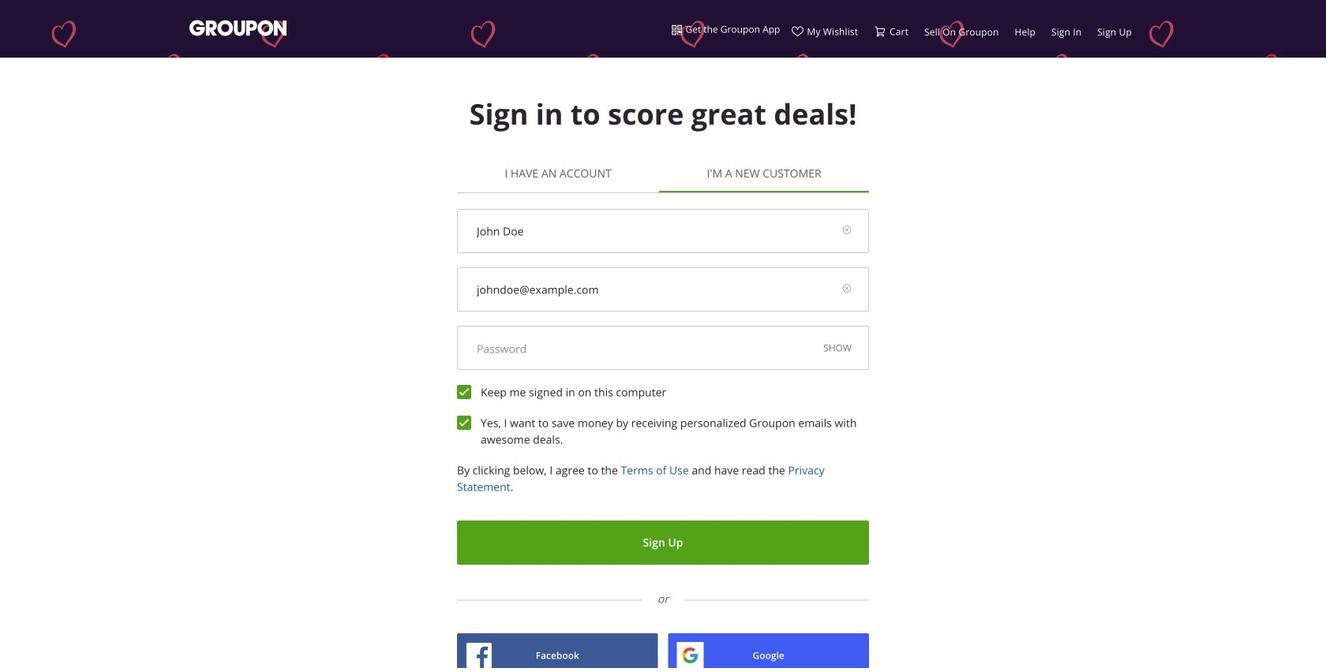 Task type: locate. For each thing, give the bounding box(es) containing it.
groupon image
[[190, 19, 287, 37]]

1 tab from the left
[[457, 155, 659, 193]]

Password password field
[[477, 337, 819, 360]]

tab
[[457, 155, 659, 193], [659, 155, 869, 193]]

tab list
[[457, 155, 869, 194]]

email email field
[[477, 278, 838, 302]]



Task type: vqa. For each thing, say whether or not it's contained in the screenshot.
TAB
yes



Task type: describe. For each thing, give the bounding box(es) containing it.
2 tab from the left
[[659, 155, 869, 193]]

Full name text field
[[477, 220, 838, 243]]



